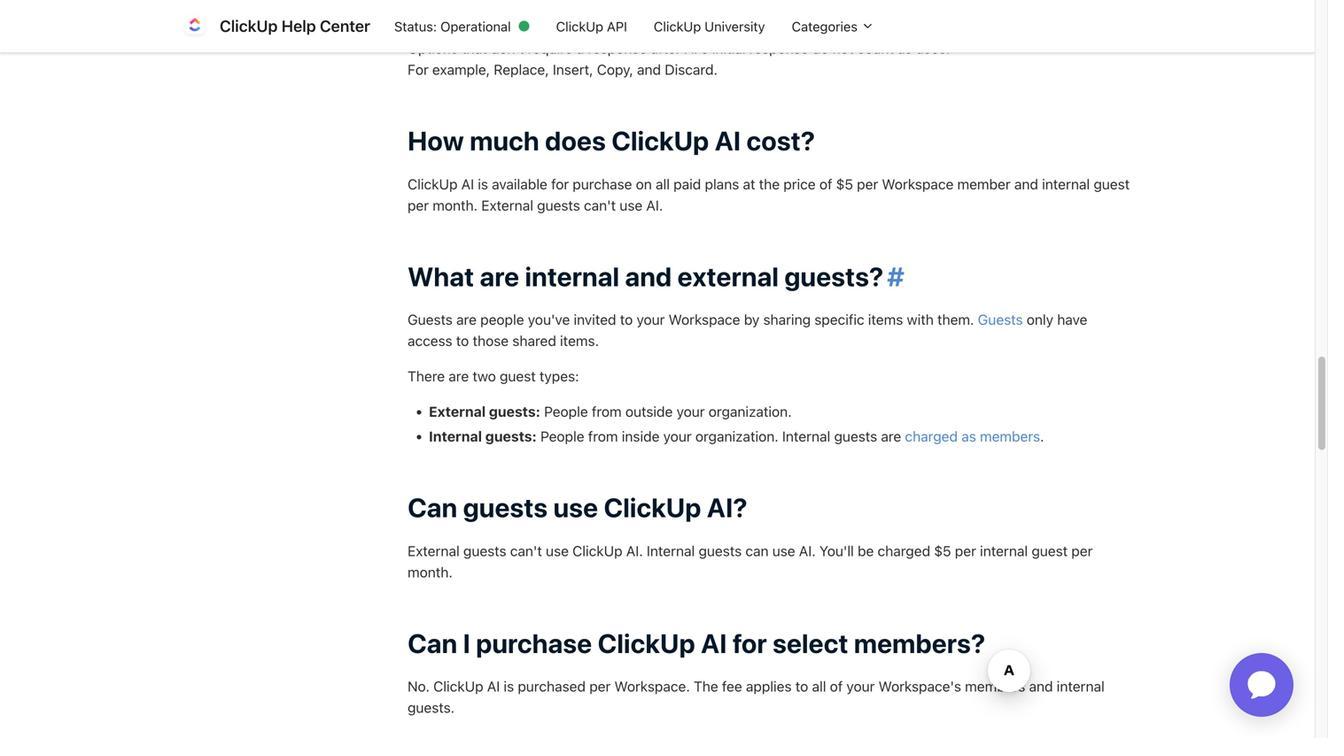 Task type: vqa. For each thing, say whether or not it's contained in the screenshot.
can't to the left
yes



Task type: locate. For each thing, give the bounding box(es) containing it.
month.
[[433, 197, 478, 214], [408, 564, 453, 581]]

there are two guest types:
[[408, 368, 579, 385]]

0 vertical spatial as
[[898, 40, 912, 57]]

are up 'people'
[[480, 261, 519, 292]]

0 vertical spatial people
[[544, 404, 588, 420]]

items.
[[560, 333, 599, 350]]

1 horizontal spatial workspace
[[882, 176, 954, 193]]

can for can guests use clickup ai?
[[408, 492, 457, 524]]

month. inside external guests can't use clickup ai. internal guests can use ai. you'll be charged $5 per internal guest per month.
[[408, 564, 453, 581]]

and inside options that don't require a response after ai's initial response do not count as uses: for example, replace, insert, copy, and discard.
[[637, 61, 661, 78]]

1 vertical spatial of
[[830, 679, 843, 696]]

ai.
[[646, 197, 663, 214], [626, 543, 643, 560], [799, 543, 816, 560]]

1 vertical spatial guest
[[500, 368, 536, 385]]

guests
[[537, 197, 580, 214], [834, 428, 877, 445], [463, 492, 548, 524], [463, 543, 506, 560], [699, 543, 742, 560]]

0 vertical spatial to
[[620, 311, 633, 328]]

1 vertical spatial for
[[733, 628, 767, 659]]

0 vertical spatial of
[[819, 176, 832, 193]]

external inside external guests can't use clickup ai. internal guests can use ai. you'll be charged $5 per internal guest per month.
[[408, 543, 460, 560]]

of down select on the right bottom of the page
[[830, 679, 843, 696]]

from left outside
[[592, 404, 622, 420]]

are for there
[[449, 368, 469, 385]]

guests.
[[408, 700, 455, 717]]

as inside external guests: people from outside your organization. internal guests: people from inside your organization. internal guests are charged as members .
[[961, 428, 976, 445]]

people
[[544, 404, 588, 420], [540, 428, 584, 445]]

0 vertical spatial purchase
[[573, 176, 632, 193]]

ai. down can guests use clickup ai? at the bottom of the page
[[626, 543, 643, 560]]

ai. left you'll
[[799, 543, 816, 560]]

ai. inside clickup ai is available for purchase on all paid plans at the price of $5 per workspace member and internal guest per month. external guests can't use ai.
[[646, 197, 663, 214]]

can i purchase clickup ai for select members?
[[408, 628, 985, 659]]

2 horizontal spatial to
[[795, 679, 808, 696]]

all inside clickup ai is available for purchase on all paid plans at the price of $5 per workspace member and internal guest per month. external guests can't use ai.
[[656, 176, 670, 193]]

status:
[[394, 18, 437, 34]]

require
[[528, 40, 573, 57]]

your right 'inside' at the left bottom of the page
[[663, 428, 692, 445]]

0 horizontal spatial workspace
[[669, 311, 740, 328]]

to right applies on the bottom right of the page
[[795, 679, 808, 696]]

1 can from the top
[[408, 492, 457, 524]]

categories button
[[778, 10, 888, 43]]

$5 inside clickup ai is available for purchase on all paid plans at the price of $5 per workspace member and internal guest per month. external guests can't use ai.
[[836, 176, 853, 193]]

ai inside no. clickup ai is purchased per workspace. the fee applies to all of your workspace's members and internal guests.
[[487, 679, 500, 696]]

uses:
[[916, 40, 950, 57]]

clickup inside clickup ai is available for purchase on all paid plans at the price of $5 per workspace member and internal guest per month. external guests can't use ai.
[[408, 176, 458, 193]]

you've
[[528, 311, 570, 328]]

1 vertical spatial external
[[429, 404, 486, 420]]

0 vertical spatial organization.
[[709, 404, 792, 420]]

and
[[637, 61, 661, 78], [1014, 176, 1038, 193], [625, 261, 672, 292], [1029, 679, 1053, 696]]

application
[[1208, 633, 1315, 739]]

ai inside clickup ai is available for purchase on all paid plans at the price of $5 per workspace member and internal guest per month. external guests can't use ai.
[[461, 176, 474, 193]]

0 vertical spatial can
[[408, 492, 457, 524]]

charged
[[905, 428, 958, 445], [878, 543, 930, 560]]

that
[[462, 40, 487, 57]]

can't down how much does clickup ai cost?
[[584, 197, 616, 214]]

0 vertical spatial external
[[481, 197, 533, 214]]

organization.
[[709, 404, 792, 420], [695, 428, 779, 445]]

internal inside external guests can't use clickup ai. internal guests can use ai. you'll be charged $5 per internal guest per month.
[[980, 543, 1028, 560]]

1 horizontal spatial ai.
[[646, 197, 663, 214]]

your left the workspace's
[[847, 679, 875, 696]]

$5 right the be
[[934, 543, 951, 560]]

all right on
[[656, 176, 670, 193]]

2 vertical spatial guest
[[1032, 543, 1068, 560]]

much
[[470, 125, 539, 156]]

1 vertical spatial all
[[812, 679, 826, 696]]

guests:
[[489, 404, 540, 420], [485, 428, 537, 445]]

all
[[656, 176, 670, 193], [812, 679, 826, 696]]

external inside external guests: people from outside your organization. internal guests: people from inside your organization. internal guests are charged as members .
[[429, 404, 486, 420]]

0 vertical spatial can't
[[584, 197, 616, 214]]

1 horizontal spatial $5
[[934, 543, 951, 560]]

1 vertical spatial month.
[[408, 564, 453, 581]]

members?
[[854, 628, 985, 659]]

is
[[478, 176, 488, 193], [504, 679, 514, 696]]

1 horizontal spatial internal
[[647, 543, 695, 560]]

clickup down 'inside' at the left bottom of the page
[[604, 492, 701, 524]]

$5
[[836, 176, 853, 193], [934, 543, 951, 560]]

are up those
[[456, 311, 477, 328]]

1 vertical spatial members
[[965, 679, 1025, 696]]

external for guests
[[408, 543, 460, 560]]

0 horizontal spatial all
[[656, 176, 670, 193]]

0 vertical spatial from
[[592, 404, 622, 420]]

2 vertical spatial external
[[408, 543, 460, 560]]

0 horizontal spatial is
[[478, 176, 488, 193]]

per
[[857, 176, 878, 193], [408, 197, 429, 214], [955, 543, 976, 560], [1071, 543, 1093, 560], [589, 679, 611, 696]]

1 vertical spatial can
[[408, 628, 457, 659]]

is left purchased
[[504, 679, 514, 696]]

clickup help center link
[[181, 12, 381, 40]]

0 vertical spatial all
[[656, 176, 670, 193]]

2 vertical spatial to
[[795, 679, 808, 696]]

purchase left on
[[573, 176, 632, 193]]

month. inside clickup ai is available for purchase on all paid plans at the price of $5 per workspace member and internal guest per month. external guests can't use ai.
[[433, 197, 478, 214]]

your inside no. clickup ai is purchased per workspace. the fee applies to all of your workspace's members and internal guests.
[[847, 679, 875, 696]]

0 horizontal spatial response
[[588, 40, 647, 57]]

for
[[551, 176, 569, 193], [733, 628, 767, 659]]

from left 'inside' at the left bottom of the page
[[588, 428, 618, 445]]

2 can from the top
[[408, 628, 457, 659]]

as
[[898, 40, 912, 57], [961, 428, 976, 445]]

with
[[907, 311, 934, 328]]

ai. down on
[[646, 197, 663, 214]]

clickup inside no. clickup ai is purchased per workspace. the fee applies to all of your workspace's members and internal guests.
[[433, 679, 483, 696]]

1 vertical spatial purchase
[[476, 628, 592, 659]]

can't down can guests use clickup ai? at the bottom of the page
[[510, 543, 542, 560]]

workspace.
[[614, 679, 690, 696]]

those
[[473, 333, 509, 350]]

guests?
[[784, 261, 884, 292]]

0 vertical spatial workspace
[[882, 176, 954, 193]]

people
[[480, 311, 524, 328]]

response up copy,
[[588, 40, 647, 57]]

1 vertical spatial as
[[961, 428, 976, 445]]

your down what are internal and external guests?
[[637, 311, 665, 328]]

external guests: people from outside your organization. internal guests: people from inside your organization. internal guests are charged as members .
[[429, 404, 1048, 445]]

at
[[743, 176, 755, 193]]

after
[[651, 40, 681, 57]]

the
[[694, 679, 718, 696]]

clickup down how
[[408, 176, 458, 193]]

sharing
[[763, 311, 811, 328]]

options
[[408, 40, 458, 57]]

clickup up after
[[654, 18, 701, 34]]

ai left purchased
[[487, 679, 500, 696]]

all down select on the right bottom of the page
[[812, 679, 826, 696]]

0 horizontal spatial guests
[[408, 311, 453, 328]]

organization. down only have access to those shared items.
[[709, 404, 792, 420]]

internal inside no. clickup ai is purchased per workspace. the fee applies to all of your workspace's members and internal guests.
[[1057, 679, 1105, 696]]

0 horizontal spatial $5
[[836, 176, 853, 193]]

0 vertical spatial for
[[551, 176, 569, 193]]

guests up access
[[408, 311, 453, 328]]

clickup down can guests use clickup ai? at the bottom of the page
[[572, 543, 623, 560]]

to inside no. clickup ai is purchased per workspace. the fee applies to all of your workspace's members and internal guests.
[[795, 679, 808, 696]]

as left uses:
[[898, 40, 912, 57]]

clickup help help center home page image
[[181, 12, 209, 40]]

initial
[[712, 40, 746, 57]]

how
[[408, 125, 464, 156]]

0 vertical spatial guest
[[1094, 176, 1130, 193]]

1 horizontal spatial can't
[[584, 197, 616, 214]]

0 horizontal spatial for
[[551, 176, 569, 193]]

0 vertical spatial is
[[478, 176, 488, 193]]

1 vertical spatial can't
[[510, 543, 542, 560]]

workspace left member
[[882, 176, 954, 193]]

response left do
[[749, 40, 809, 57]]

external
[[481, 197, 533, 214], [429, 404, 486, 420], [408, 543, 460, 560]]

organization. up 'ai?'
[[695, 428, 779, 445]]

1 vertical spatial to
[[456, 333, 469, 350]]

can't
[[584, 197, 616, 214], [510, 543, 542, 560]]

as inside options that don't require a response after ai's initial response do not count as uses: for example, replace, insert, copy, and discard.
[[898, 40, 912, 57]]

guests link
[[978, 311, 1023, 328]]

0 vertical spatial $5
[[836, 176, 853, 193]]

to left those
[[456, 333, 469, 350]]

guests
[[408, 311, 453, 328], [978, 311, 1023, 328]]

1 horizontal spatial response
[[749, 40, 809, 57]]

1 vertical spatial guests:
[[485, 428, 537, 445]]

1 vertical spatial is
[[504, 679, 514, 696]]

and inside clickup ai is available for purchase on all paid plans at the price of $5 per workspace member and internal guest per month. external guests can't use ai.
[[1014, 176, 1038, 193]]

ai left available
[[461, 176, 474, 193]]

1 vertical spatial from
[[588, 428, 618, 445]]

there
[[408, 368, 445, 385]]

are left charged as members link
[[881, 428, 901, 445]]

workspace left by
[[669, 311, 740, 328]]

options that don't require a response after ai's initial response do not count as uses: for example, replace, insert, copy, and discard.
[[408, 40, 950, 78]]

0 vertical spatial members
[[980, 428, 1040, 445]]

1 horizontal spatial all
[[812, 679, 826, 696]]

1 guests from the left
[[408, 311, 453, 328]]

$5 inside external guests can't use clickup ai. internal guests can use ai. you'll be charged $5 per internal guest per month.
[[934, 543, 951, 560]]

member
[[957, 176, 1011, 193]]

purchase up purchased
[[476, 628, 592, 659]]

clickup university link
[[640, 10, 778, 43]]

internal
[[1042, 176, 1090, 193], [525, 261, 619, 292], [980, 543, 1028, 560], [1057, 679, 1105, 696]]

workspace's
[[879, 679, 961, 696]]

1 vertical spatial people
[[540, 428, 584, 445]]

clickup left help
[[220, 16, 278, 35]]

is left available
[[478, 176, 488, 193]]

can
[[408, 492, 457, 524], [408, 628, 457, 659]]

guest inside external guests can't use clickup ai. internal guests can use ai. you'll be charged $5 per internal guest per month.
[[1032, 543, 1068, 560]]

for up fee
[[733, 628, 767, 659]]

0 vertical spatial charged
[[905, 428, 958, 445]]

guest inside clickup ai is available for purchase on all paid plans at the price of $5 per workspace member and internal guest per month. external guests can't use ai.
[[1094, 176, 1130, 193]]

0 horizontal spatial as
[[898, 40, 912, 57]]

available
[[492, 176, 547, 193]]

use
[[620, 197, 643, 214], [553, 492, 598, 524], [546, 543, 569, 560], [772, 543, 795, 560]]

1 horizontal spatial guests
[[978, 311, 1023, 328]]

1 horizontal spatial is
[[504, 679, 514, 696]]

0 horizontal spatial can't
[[510, 543, 542, 560]]

of right price
[[819, 176, 832, 193]]

0 horizontal spatial to
[[456, 333, 469, 350]]

are left the two
[[449, 368, 469, 385]]

guests left only
[[978, 311, 1023, 328]]

1 horizontal spatial as
[[961, 428, 976, 445]]

fee
[[722, 679, 742, 696]]

for right available
[[551, 176, 569, 193]]

are for guests
[[456, 311, 477, 328]]

not
[[833, 40, 853, 57]]

clickup api link
[[543, 10, 640, 43]]

1 vertical spatial charged
[[878, 543, 930, 560]]

0 vertical spatial month.
[[433, 197, 478, 214]]

is inside no. clickup ai is purchased per workspace. the fee applies to all of your workspace's members and internal guests.
[[504, 679, 514, 696]]

internal
[[429, 428, 482, 445], [782, 428, 830, 445], [647, 543, 695, 560]]

$5 right price
[[836, 176, 853, 193]]

members inside external guests: people from outside your organization. internal guests: people from inside your organization. internal guests are charged as members .
[[980, 428, 1040, 445]]

2 horizontal spatial guest
[[1094, 176, 1130, 193]]

2 response from the left
[[749, 40, 809, 57]]

clickup up 'guests.'
[[433, 679, 483, 696]]

to inside only have access to those shared items.
[[456, 333, 469, 350]]

purchase
[[573, 176, 632, 193], [476, 628, 592, 659]]

1 horizontal spatial guest
[[1032, 543, 1068, 560]]

to right invited
[[620, 311, 633, 328]]

ai
[[469, 12, 482, 28], [715, 125, 741, 156], [461, 176, 474, 193], [701, 628, 727, 659], [487, 679, 500, 696]]

as left the .
[[961, 428, 976, 445]]

1 vertical spatial $5
[[934, 543, 951, 560]]

guest
[[1094, 176, 1130, 193], [500, 368, 536, 385], [1032, 543, 1068, 560]]

is inside clickup ai is available for purchase on all paid plans at the price of $5 per workspace member and internal guest per month. external guests can't use ai.
[[478, 176, 488, 193]]

1 vertical spatial workspace
[[669, 311, 740, 328]]



Task type: describe. For each thing, give the bounding box(es) containing it.
using
[[429, 12, 466, 28]]

center
[[320, 16, 370, 35]]

invited
[[574, 311, 616, 328]]

0 vertical spatial guests:
[[489, 404, 540, 420]]

insert,
[[553, 61, 593, 78]]

ai?
[[707, 492, 748, 524]]

i
[[463, 628, 470, 659]]

0 horizontal spatial internal
[[429, 428, 482, 445]]

university
[[705, 18, 765, 34]]

1 horizontal spatial to
[[620, 311, 633, 328]]

clickup inside external guests can't use clickup ai. internal guests can use ai. you'll be charged $5 per internal guest per month.
[[572, 543, 623, 560]]

don't
[[491, 40, 524, 57]]

charged inside external guests: people from outside your organization. internal guests: people from inside your organization. internal guests are charged as members .
[[905, 428, 958, 445]]

copy,
[[597, 61, 633, 78]]

clickup api
[[556, 18, 627, 34]]

ai up plans
[[715, 125, 741, 156]]

clickup up a at left top
[[556, 18, 603, 34]]

2 guests from the left
[[978, 311, 1023, 328]]

external inside clickup ai is available for purchase on all paid plans at the price of $5 per workspace member and internal guest per month. external guests can't use ai.
[[481, 197, 533, 214]]

replace,
[[494, 61, 549, 78]]

paid
[[674, 176, 701, 193]]

workspace inside clickup ai is available for purchase on all paid plans at the price of $5 per workspace member and internal guest per month. external guests can't use ai.
[[882, 176, 954, 193]]

access
[[408, 333, 452, 350]]

the
[[759, 176, 780, 193]]

outside
[[625, 404, 673, 420]]

guests are people you've invited to your workspace by sharing specific items with them. guests
[[408, 311, 1023, 328]]

ai's
[[685, 40, 708, 57]]

inside
[[622, 428, 660, 445]]

.
[[1040, 428, 1044, 445]]

can guests use clickup ai?
[[408, 492, 748, 524]]

and inside no. clickup ai is purchased per workspace. the fee applies to all of your workspace's members and internal guests.
[[1029, 679, 1053, 696]]

plans
[[705, 176, 739, 193]]

guests inside clickup ai is available for purchase on all paid plans at the price of $5 per workspace member and internal guest per month. external guests can't use ai.
[[537, 197, 580, 214]]

example,
[[432, 61, 490, 78]]

of inside no. clickup ai is purchased per workspace. the fee applies to all of your workspace's members and internal guests.
[[830, 679, 843, 696]]

external guests can't use clickup ai. internal guests can use ai. you'll be charged $5 per internal guest per month.
[[408, 543, 1093, 581]]

ai up the that
[[469, 12, 482, 28]]

specific
[[814, 311, 864, 328]]

shared
[[512, 333, 556, 350]]

2 horizontal spatial internal
[[782, 428, 830, 445]]

use inside clickup ai is available for purchase on all paid plans at the price of $5 per workspace member and internal guest per month. external guests can't use ai.
[[620, 197, 643, 214]]

/slash
[[486, 12, 525, 28]]

a
[[576, 40, 584, 57]]

are inside external guests: people from outside your organization. internal guests: people from inside your organization. internal guests are charged as members .
[[881, 428, 901, 445]]

what are internal and external guests?
[[408, 261, 884, 292]]

help
[[281, 16, 316, 35]]

applies
[[746, 679, 792, 696]]

1 response from the left
[[588, 40, 647, 57]]

how much does clickup ai cost?
[[408, 125, 815, 156]]

two
[[473, 368, 496, 385]]

can
[[745, 543, 769, 560]]

commands
[[528, 12, 602, 28]]

can for can i purchase clickup ai for select members?
[[408, 628, 457, 659]]

only have access to those shared items.
[[408, 311, 1087, 350]]

charged as members link
[[905, 428, 1040, 445]]

0 horizontal spatial ai.
[[626, 543, 643, 560]]

1 vertical spatial organization.
[[695, 428, 779, 445]]

only
[[1027, 311, 1053, 328]]

can't inside clickup ai is available for purchase on all paid plans at the price of $5 per workspace member and internal guest per month. external guests can't use ai.
[[584, 197, 616, 214]]

operational
[[440, 18, 511, 34]]

charged inside external guests can't use clickup ai. internal guests can use ai. you'll be charged $5 per internal guest per month.
[[878, 543, 930, 560]]

$5 for charged
[[934, 543, 951, 560]]

can't inside external guests can't use clickup ai. internal guests can use ai. you'll be charged $5 per internal guest per month.
[[510, 543, 542, 560]]

clickup university
[[654, 18, 765, 34]]

clickup help center
[[220, 16, 370, 35]]

using ai /slash commands
[[429, 12, 602, 28]]

$5 for of
[[836, 176, 853, 193]]

by
[[744, 311, 760, 328]]

select
[[773, 628, 848, 659]]

have
[[1057, 311, 1087, 328]]

for inside clickup ai is available for purchase on all paid plans at the price of $5 per workspace member and internal guest per month. external guests can't use ai.
[[551, 176, 569, 193]]

what
[[408, 261, 474, 292]]

0 horizontal spatial guest
[[500, 368, 536, 385]]

members inside no. clickup ai is purchased per workspace. the fee applies to all of your workspace's members and internal guests.
[[965, 679, 1025, 696]]

categories
[[792, 18, 861, 34]]

external
[[677, 261, 779, 292]]

you'll
[[819, 543, 854, 560]]

all inside no. clickup ai is purchased per workspace. the fee applies to all of your workspace's members and internal guests.
[[812, 679, 826, 696]]

purchase inside clickup ai is available for purchase on all paid plans at the price of $5 per workspace member and internal guest per month. external guests can't use ai.
[[573, 176, 632, 193]]

api
[[607, 18, 627, 34]]

does
[[545, 125, 606, 156]]

are for what
[[480, 261, 519, 292]]

on
[[636, 176, 652, 193]]

for
[[408, 61, 429, 78]]

discard.
[[665, 61, 718, 78]]

purchased
[[518, 679, 586, 696]]

clickup ai is available for purchase on all paid plans at the price of $5 per workspace member and internal guest per month. external guests can't use ai.
[[408, 176, 1130, 214]]

your right outside
[[677, 404, 705, 420]]

internal inside clickup ai is available for purchase on all paid plans at the price of $5 per workspace member and internal guest per month. external guests can't use ai.
[[1042, 176, 1090, 193]]

types:
[[540, 368, 579, 385]]

status: operational
[[394, 18, 511, 34]]

them.
[[937, 311, 974, 328]]

clickup up on
[[611, 125, 709, 156]]

be
[[858, 543, 874, 560]]

ai up the
[[701, 628, 727, 659]]

2 horizontal spatial ai.
[[799, 543, 816, 560]]

of inside clickup ai is available for purchase on all paid plans at the price of $5 per workspace member and internal guest per month. external guests can't use ai.
[[819, 176, 832, 193]]

count
[[857, 40, 894, 57]]

1 horizontal spatial for
[[733, 628, 767, 659]]

external for guests:
[[429, 404, 486, 420]]

do
[[812, 40, 829, 57]]

per inside no. clickup ai is purchased per workspace. the fee applies to all of your workspace's members and internal guests.
[[589, 679, 611, 696]]

no.
[[408, 679, 430, 696]]

price
[[783, 176, 816, 193]]

no. clickup ai is purchased per workspace. the fee applies to all of your workspace's members and internal guests.
[[408, 679, 1105, 717]]

clickup up workspace.
[[598, 628, 695, 659]]

guests inside external guests: people from outside your organization. internal guests: people from inside your organization. internal guests are charged as members .
[[834, 428, 877, 445]]

items
[[868, 311, 903, 328]]

internal inside external guests can't use clickup ai. internal guests can use ai. you'll be charged $5 per internal guest per month.
[[647, 543, 695, 560]]

cost?
[[746, 125, 815, 156]]



